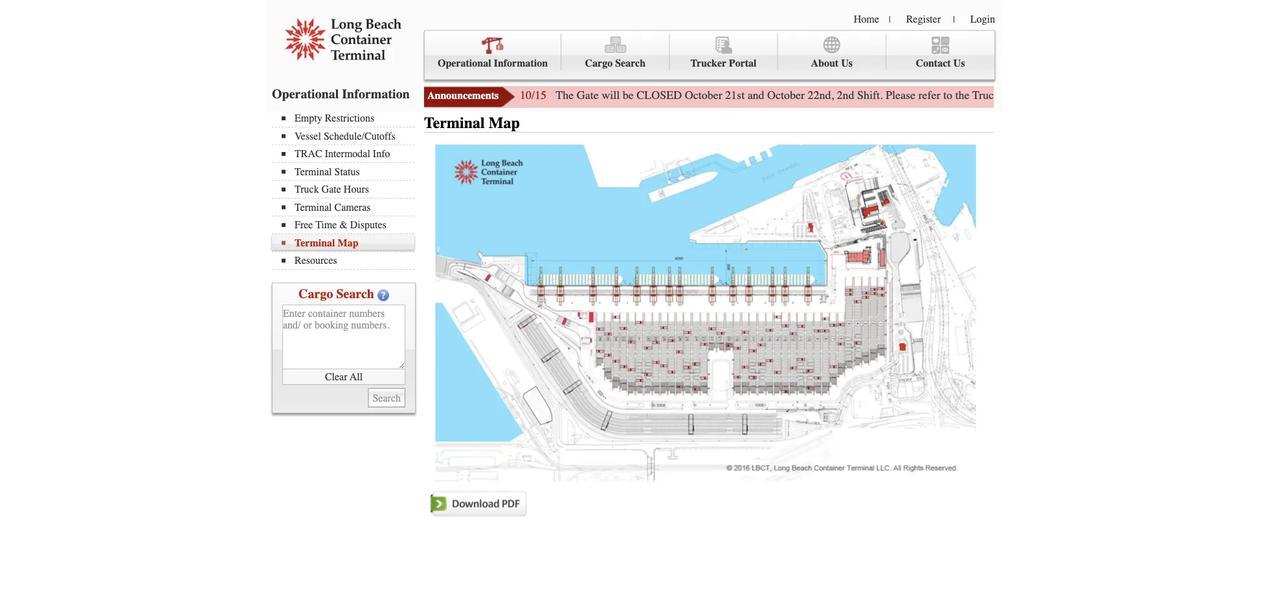 Task type: describe. For each thing, give the bounding box(es) containing it.
further
[[1123, 89, 1155, 102]]

will
[[602, 89, 620, 102]]

operational information link
[[425, 34, 562, 71]]

the
[[556, 89, 574, 102]]

cargo search link
[[562, 34, 670, 71]]

1 | from the left
[[889, 14, 891, 25]]

free
[[295, 219, 313, 231]]

resources link
[[282, 255, 414, 267]]

10/15
[[520, 89, 547, 102]]

map inside empty restrictions vessel schedule/cutoffs trac intermodal info terminal status truck gate hours terminal cameras free time & disputes terminal map resources
[[338, 237, 358, 249]]

time
[[316, 219, 337, 231]]

0 horizontal spatial operational information
[[272, 86, 410, 101]]

week
[[1247, 89, 1267, 102]]

status
[[334, 166, 360, 178]]

0 vertical spatial cargo
[[585, 57, 613, 69]]

register
[[906, 13, 941, 25]]

2nd
[[837, 89, 855, 102]]

0 horizontal spatial information
[[342, 86, 410, 101]]

trac intermodal info link
[[282, 148, 414, 160]]

Enter container numbers and/ or booking numbers.  text field
[[282, 305, 405, 370]]

empty restrictions link
[[282, 112, 414, 124]]

empty
[[295, 112, 322, 124]]

be
[[623, 89, 634, 102]]

1 the from the left
[[956, 89, 970, 102]]

1 horizontal spatial cargo search
[[585, 57, 646, 69]]

terminal down announcements
[[424, 114, 485, 132]]

gate inside empty restrictions vessel schedule/cutoffs trac intermodal info terminal status truck gate hours terminal cameras free time & disputes terminal map resources
[[322, 184, 341, 196]]

details
[[1180, 89, 1210, 102]]

10/15 the gate will be closed october 21st and october 22nd, 2nd shift. please refer to the truck gate hours web page for further gate details for the week
[[520, 89, 1267, 102]]

trucker portal link
[[670, 34, 778, 71]]

web
[[1059, 89, 1079, 102]]

page
[[1081, 89, 1103, 102]]

to
[[944, 89, 953, 102]]

terminal down trac
[[295, 166, 332, 178]]

terminal up resources
[[295, 237, 335, 249]]

22nd,
[[808, 89, 834, 102]]

empty restrictions vessel schedule/cutoffs trac intermodal info terminal status truck gate hours terminal cameras free time & disputes terminal map resources
[[295, 112, 395, 267]]

terminal cameras link
[[282, 201, 414, 213]]

us for contact us
[[954, 57, 965, 69]]

menu bar containing operational information
[[424, 30, 995, 80]]

refer
[[919, 89, 941, 102]]

home link
[[854, 13, 879, 25]]

terminal up free
[[295, 201, 332, 213]]

&
[[340, 219, 348, 231]]



Task type: vqa. For each thing, say whether or not it's contained in the screenshot.
Portal
yes



Task type: locate. For each thing, give the bounding box(es) containing it.
vessel schedule/cutoffs link
[[282, 130, 414, 142]]

operational information inside the operational information link
[[438, 57, 548, 69]]

trucker portal
[[691, 57, 757, 69]]

map
[[489, 114, 520, 132], [338, 237, 358, 249]]

about us link
[[778, 34, 886, 71]]

october
[[685, 89, 722, 102], [767, 89, 805, 102]]

2 october from the left
[[767, 89, 805, 102]]

0 vertical spatial cargo search
[[585, 57, 646, 69]]

trac
[[295, 148, 322, 160]]

1 horizontal spatial information
[[494, 57, 548, 69]]

2 the from the left
[[1230, 89, 1244, 102]]

2 for from the left
[[1213, 89, 1227, 102]]

cameras
[[334, 201, 371, 213]]

0 horizontal spatial cargo search
[[299, 287, 374, 302]]

us right about
[[841, 57, 853, 69]]

hours inside empty restrictions vessel schedule/cutoffs trac intermodal info terminal status truck gate hours terminal cameras free time & disputes terminal map resources
[[344, 184, 369, 196]]

1 horizontal spatial the
[[1230, 89, 1244, 102]]

home
[[854, 13, 879, 25]]

0 horizontal spatial us
[[841, 57, 853, 69]]

search up be
[[615, 57, 646, 69]]

cargo
[[585, 57, 613, 69], [299, 287, 333, 302]]

1 horizontal spatial for
[[1213, 89, 1227, 102]]

gate right the
[[577, 89, 599, 102]]

menu bar containing empty restrictions
[[272, 111, 421, 270]]

1 horizontal spatial gate
[[577, 89, 599, 102]]

1 horizontal spatial cargo
[[585, 57, 613, 69]]

1 horizontal spatial |
[[953, 14, 955, 25]]

information up 10/15
[[494, 57, 548, 69]]

truck down trac
[[295, 184, 319, 196]]

shift.
[[857, 89, 883, 102]]

login link
[[971, 13, 995, 25]]

schedule/cutoffs
[[324, 130, 395, 142]]

1 horizontal spatial truck
[[973, 89, 1000, 102]]

gate
[[1158, 89, 1177, 102]]

clear
[[325, 371, 347, 383]]

cargo up 'will'
[[585, 57, 613, 69]]

information
[[494, 57, 548, 69], [342, 86, 410, 101]]

hours up cameras
[[344, 184, 369, 196]]

| right home link
[[889, 14, 891, 25]]

operational information
[[438, 57, 548, 69], [272, 86, 410, 101]]

about
[[811, 57, 839, 69]]

1 vertical spatial truck
[[295, 184, 319, 196]]

1 vertical spatial operational
[[272, 86, 339, 101]]

0 vertical spatial hours
[[1028, 89, 1056, 102]]

for right the details
[[1213, 89, 1227, 102]]

closed
[[637, 89, 682, 102]]

intermodal
[[325, 148, 370, 160]]

0 vertical spatial operational information
[[438, 57, 548, 69]]

for
[[1106, 89, 1120, 102], [1213, 89, 1227, 102]]

contact
[[916, 57, 951, 69]]

clear all
[[325, 371, 363, 383]]

hours left web
[[1028, 89, 1056, 102]]

0 horizontal spatial |
[[889, 14, 891, 25]]

the left week
[[1230, 89, 1244, 102]]

please
[[886, 89, 916, 102]]

map down announcements
[[489, 114, 520, 132]]

contact us
[[916, 57, 965, 69]]

1 vertical spatial cargo search
[[299, 287, 374, 302]]

truck right to
[[973, 89, 1000, 102]]

hours
[[1028, 89, 1056, 102], [344, 184, 369, 196]]

info
[[373, 148, 390, 160]]

operational
[[438, 57, 491, 69], [272, 86, 339, 101]]

0 horizontal spatial gate
[[322, 184, 341, 196]]

information up restrictions
[[342, 86, 410, 101]]

gate
[[577, 89, 599, 102], [1003, 89, 1025, 102], [322, 184, 341, 196]]

0 vertical spatial menu bar
[[424, 30, 995, 80]]

0 horizontal spatial menu bar
[[272, 111, 421, 270]]

gate down status
[[322, 184, 341, 196]]

0 vertical spatial map
[[489, 114, 520, 132]]

1 us from the left
[[841, 57, 853, 69]]

2 us from the left
[[954, 57, 965, 69]]

cargo search up 'will'
[[585, 57, 646, 69]]

1 horizontal spatial map
[[489, 114, 520, 132]]

21st
[[725, 89, 745, 102]]

1 october from the left
[[685, 89, 722, 102]]

the right to
[[956, 89, 970, 102]]

terminal status link
[[282, 166, 414, 178]]

cargo search down resources "link"
[[299, 287, 374, 302]]

0 vertical spatial information
[[494, 57, 548, 69]]

terminal
[[424, 114, 485, 132], [295, 166, 332, 178], [295, 201, 332, 213], [295, 237, 335, 249]]

1 horizontal spatial us
[[954, 57, 965, 69]]

cargo search
[[585, 57, 646, 69], [299, 287, 374, 302]]

cargo down resources
[[299, 287, 333, 302]]

october left the 21st in the top right of the page
[[685, 89, 722, 102]]

operational up announcements
[[438, 57, 491, 69]]

1 vertical spatial operational information
[[272, 86, 410, 101]]

truck
[[973, 89, 1000, 102], [295, 184, 319, 196]]

register link
[[906, 13, 941, 25]]

0 vertical spatial operational
[[438, 57, 491, 69]]

terminal map link
[[282, 237, 414, 249]]

0 horizontal spatial the
[[956, 89, 970, 102]]

1 vertical spatial search
[[336, 287, 374, 302]]

0 horizontal spatial map
[[338, 237, 358, 249]]

trucker
[[691, 57, 727, 69]]

0 vertical spatial search
[[615, 57, 646, 69]]

contact us link
[[886, 34, 995, 71]]

0 horizontal spatial october
[[685, 89, 722, 102]]

map down free time & disputes link
[[338, 237, 358, 249]]

search
[[615, 57, 646, 69], [336, 287, 374, 302]]

|
[[889, 14, 891, 25], [953, 14, 955, 25]]

october right and
[[767, 89, 805, 102]]

| left login link
[[953, 14, 955, 25]]

us
[[841, 57, 853, 69], [954, 57, 965, 69]]

terminal map
[[424, 114, 520, 132]]

vessel
[[295, 130, 321, 142]]

portal
[[729, 57, 757, 69]]

the
[[956, 89, 970, 102], [1230, 89, 1244, 102]]

for right page on the top of page
[[1106, 89, 1120, 102]]

restrictions
[[325, 112, 374, 124]]

disputes
[[350, 219, 386, 231]]

1 vertical spatial cargo
[[299, 287, 333, 302]]

0 horizontal spatial hours
[[344, 184, 369, 196]]

0 horizontal spatial truck
[[295, 184, 319, 196]]

and
[[748, 89, 765, 102]]

2 horizontal spatial gate
[[1003, 89, 1025, 102]]

None submit
[[368, 389, 405, 408]]

0 horizontal spatial for
[[1106, 89, 1120, 102]]

1 vertical spatial menu bar
[[272, 111, 421, 270]]

truck inside empty restrictions vessel schedule/cutoffs trac intermodal info terminal status truck gate hours terminal cameras free time & disputes terminal map resources
[[295, 184, 319, 196]]

clear all button
[[282, 370, 405, 385]]

2 | from the left
[[953, 14, 955, 25]]

operational up empty at the left top
[[272, 86, 339, 101]]

1 horizontal spatial october
[[767, 89, 805, 102]]

1 horizontal spatial operational information
[[438, 57, 548, 69]]

operational information up announcements
[[438, 57, 548, 69]]

free time & disputes link
[[282, 219, 414, 231]]

us for about us
[[841, 57, 853, 69]]

login
[[971, 13, 995, 25]]

search down resources "link"
[[336, 287, 374, 302]]

about us
[[811, 57, 853, 69]]

1 vertical spatial map
[[338, 237, 358, 249]]

1 horizontal spatial operational
[[438, 57, 491, 69]]

1 horizontal spatial search
[[615, 57, 646, 69]]

truck gate hours link
[[282, 184, 414, 196]]

1 for from the left
[[1106, 89, 1120, 102]]

menu bar
[[424, 30, 995, 80], [272, 111, 421, 270]]

1 vertical spatial information
[[342, 86, 410, 101]]

0 horizontal spatial cargo
[[299, 287, 333, 302]]

1 horizontal spatial hours
[[1028, 89, 1056, 102]]

resources
[[295, 255, 337, 267]]

1 vertical spatial hours
[[344, 184, 369, 196]]

all
[[350, 371, 363, 383]]

operational information up empty restrictions link
[[272, 86, 410, 101]]

1 horizontal spatial menu bar
[[424, 30, 995, 80]]

0 horizontal spatial operational
[[272, 86, 339, 101]]

announcements
[[427, 90, 499, 102]]

gate left web
[[1003, 89, 1025, 102]]

us right 'contact' on the top right
[[954, 57, 965, 69]]

0 horizontal spatial search
[[336, 287, 374, 302]]

0 vertical spatial truck
[[973, 89, 1000, 102]]



